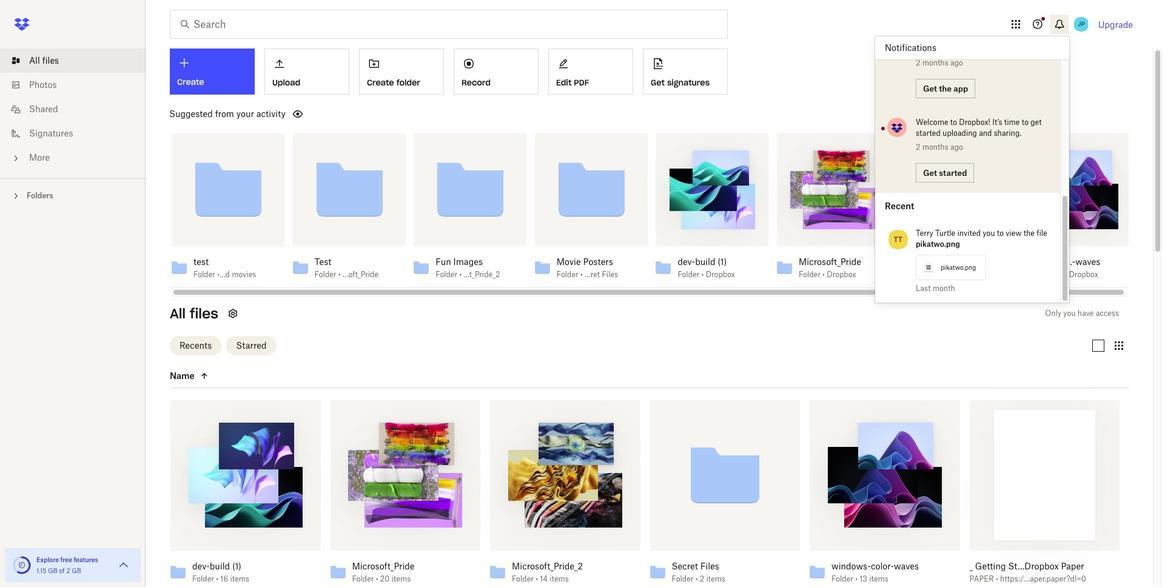 Task type: vqa. For each thing, say whether or not it's contained in the screenshot.


Task type: describe. For each thing, give the bounding box(es) containing it.
dropbox inside microsoft_pride folder • dropbox
[[827, 270, 857, 279]]

2 gb from the left
[[72, 568, 81, 575]]

folder
[[397, 78, 421, 88]]

dev- for dev-build (1) folder • 16 items
[[192, 561, 210, 571]]

get the app button
[[917, 79, 976, 98]]

waves inside windo…-waves folder • dropbox
[[1076, 257, 1101, 267]]

record button
[[454, 49, 539, 95]]

tt
[[895, 235, 903, 244]]

14
[[540, 574, 548, 584]]

folder inside windo…-waves folder • dropbox
[[1042, 270, 1063, 279]]

welcome to dropbox! it's time to get started uploading and sharing. button
[[917, 117, 1049, 139]]

13
[[860, 574, 868, 584]]

folder inside microsoft_pride folder • 20 items
[[352, 574, 374, 584]]

windows-color-waves folder • 13 items
[[832, 561, 920, 584]]

folder, microsoft_pride_2 row
[[486, 401, 641, 588]]

folder, secret files row
[[645, 401, 801, 588]]

1 horizontal spatial all
[[170, 305, 186, 322]]

dev-build (1) folder • 16 items
[[192, 561, 249, 584]]

microsoft_pride for microsoft_pride folder • 20 items
[[352, 561, 415, 571]]

micros…pride_2 button
[[920, 257, 985, 268]]

dropbox inside micros…pride_2 folder • dropbox
[[949, 270, 978, 279]]

photos
[[29, 80, 57, 90]]

all files list item
[[0, 49, 146, 73]]

signatures
[[668, 78, 710, 88]]

folder • dropbox button for micros…pride_2
[[920, 270, 985, 280]]

the inside terry turtle invited you to view the file pikatwo.png
[[1024, 229, 1035, 238]]

get started button
[[917, 163, 975, 183]]

get started
[[924, 168, 968, 178]]

explore free features 1.15 gb of 2 gb
[[36, 557, 98, 575]]

folder inside dev-build (1) folder • dropbox
[[678, 270, 700, 279]]

features
[[74, 557, 98, 564]]

get
[[1031, 118, 1042, 127]]

all files link
[[10, 49, 146, 73]]

2 inside explore free features 1.15 gb of 2 gb
[[66, 568, 70, 575]]

app
[[954, 83, 969, 93]]

signatures link
[[10, 121, 146, 146]]

folder inside movie posters folder • …ret files
[[557, 270, 579, 279]]

last
[[917, 284, 931, 293]]

items inside windows-color-waves folder • 13 items
[[870, 574, 889, 584]]

items inside 'microsoft_pride_2 folder • 14 items'
[[550, 574, 569, 584]]

starred button
[[227, 336, 277, 355]]

color-
[[872, 561, 895, 571]]

• inside _ getting st…dropbox paper paper • https:/…aper.paper?dl=0
[[997, 574, 999, 584]]

more
[[29, 152, 50, 163]]

folder • dropbox button for windo…-
[[1042, 270, 1106, 280]]

build for dev-build (1) folder • 16 items
[[210, 561, 230, 571]]

all inside 'all files' link
[[29, 55, 40, 66]]

paper
[[1062, 561, 1085, 571]]

test folder •…d movies
[[194, 257, 256, 279]]

(1) for dev-build (1) folder • 16 items
[[232, 561, 242, 571]]

it's
[[993, 118, 1003, 127]]

posters
[[584, 257, 613, 267]]

items inside microsoft_pride folder • 20 items
[[392, 574, 411, 584]]

folders button
[[0, 186, 146, 205]]

files inside 'list item'
[[42, 55, 59, 66]]

test
[[194, 257, 209, 267]]

microsoft_pride button for microsoft_pride folder • 20 items
[[352, 561, 454, 572]]

access
[[1097, 309, 1120, 318]]

get for get signatures
[[651, 78, 665, 88]]

0 horizontal spatial to
[[951, 118, 958, 127]]

2 horizontal spatial to
[[1023, 118, 1029, 127]]

1 ago from the top
[[951, 58, 964, 67]]

2 months ago
[[917, 58, 964, 67]]

• inside dev-build (1) folder • 16 items
[[216, 574, 219, 584]]

1 vertical spatial pikatwo.png
[[941, 264, 977, 271]]

secret
[[672, 561, 699, 571]]

secret files button
[[672, 561, 774, 572]]

secret files folder • 2 items
[[672, 561, 726, 584]]

micros…pride_2
[[920, 257, 984, 267]]

activity
[[257, 109, 286, 119]]

dropbox inside windo…-waves folder • dropbox
[[1070, 270, 1099, 279]]

movie
[[557, 257, 581, 267]]

get for get the app
[[924, 83, 938, 93]]

get signatures button
[[643, 49, 728, 95]]

suggested from your activity
[[169, 109, 286, 119]]

1 vertical spatial files
[[190, 305, 218, 322]]

more image
[[10, 152, 22, 164]]

recents
[[180, 340, 212, 351]]

st…dropbox
[[1009, 561, 1059, 571]]

• inside 'microsoft_pride_2 folder • 14 items'
[[536, 574, 538, 584]]

windo…-
[[1042, 257, 1076, 267]]

folder inside windows-color-waves folder • 13 items
[[832, 574, 854, 584]]

turtle
[[936, 229, 956, 238]]

shared
[[29, 104, 58, 114]]

windows-color-waves button
[[832, 561, 934, 572]]

1 vertical spatial all files
[[170, 305, 218, 322]]

get the app
[[924, 83, 969, 93]]

folder inside dev-build (1) folder • 16 items
[[192, 574, 214, 584]]

2 inside welcome to dropbox! it's time to get started uploading and sharing. 2 months ago
[[917, 143, 921, 152]]

…t_pride_2
[[464, 270, 500, 279]]

list containing all files
[[0, 41, 146, 178]]

of
[[59, 568, 65, 575]]

folder •…d movies button
[[194, 270, 258, 280]]

folders
[[27, 191, 53, 200]]

microsoft_pride_2 folder • 14 items
[[512, 561, 583, 584]]

1 vertical spatial you
[[1064, 309, 1076, 318]]

folder inside microsoft_pride folder • dropbox
[[799, 270, 821, 279]]

microsoft_pride button for microsoft_pride folder • dropbox
[[799, 257, 864, 268]]

and
[[980, 129, 993, 138]]

test button
[[194, 257, 258, 268]]

welcome
[[917, 118, 949, 127]]

terry
[[917, 229, 934, 238]]

1 months from the top
[[923, 58, 949, 67]]

quota usage element
[[12, 556, 32, 575]]

micros…pride_2 folder • dropbox
[[920, 257, 984, 279]]

…ret
[[585, 270, 600, 279]]

notifications
[[886, 42, 937, 53]]

pikatwo.png inside terry turtle invited you to view the file pikatwo.png
[[917, 240, 961, 249]]

waves inside windows-color-waves folder • 13 items
[[895, 561, 920, 571]]

create folder
[[367, 78, 421, 88]]

getting
[[976, 561, 1007, 571]]

last month
[[917, 284, 956, 293]]

• inside secret files folder • 2 items
[[696, 574, 698, 584]]

windo…-waves folder • dropbox
[[1042, 257, 1101, 279]]

movie posters folder • …ret files
[[557, 257, 619, 279]]

• inside test folder • …oft_pride
[[339, 270, 341, 279]]

get for get started
[[924, 168, 938, 178]]

folder inside micros…pride_2 folder • dropbox
[[920, 270, 942, 279]]

recents button
[[170, 336, 222, 355]]

folder inside fun images folder • …t_pride_2
[[436, 270, 458, 279]]

the inside button
[[940, 83, 952, 93]]

files inside movie posters folder • …ret files
[[602, 270, 619, 279]]



Task type: locate. For each thing, give the bounding box(es) containing it.
1 vertical spatial ago
[[951, 143, 964, 152]]

•…d
[[217, 270, 230, 279]]

images
[[454, 257, 483, 267]]

5 items from the left
[[870, 574, 889, 584]]

3 items from the left
[[550, 574, 569, 584]]

items inside dev-build (1) folder • 16 items
[[230, 574, 249, 584]]

time
[[1005, 118, 1021, 127]]

1 vertical spatial waves
[[895, 561, 920, 571]]

dev- for dev-build (1) folder • dropbox
[[678, 257, 696, 267]]

1.15
[[36, 568, 46, 575]]

folder inside 'microsoft_pride_2 folder • 14 items'
[[512, 574, 534, 584]]

2 months from the top
[[923, 143, 949, 152]]

windows-
[[832, 561, 872, 571]]

1 horizontal spatial microsoft_pride button
[[799, 257, 864, 268]]

all up "photos" on the left top of the page
[[29, 55, 40, 66]]

test button
[[315, 257, 379, 268]]

• inside micros…pride_2 folder • dropbox
[[944, 270, 947, 279]]

test folder • …oft_pride
[[315, 257, 379, 279]]

items inside secret files folder • 2 items
[[707, 574, 726, 584]]

• inside microsoft_pride folder • dropbox
[[823, 270, 825, 279]]

_
[[970, 561, 974, 571]]

• inside windo…-waves folder • dropbox
[[1065, 270, 1068, 279]]

to left view
[[998, 229, 1005, 238]]

1 horizontal spatial to
[[998, 229, 1005, 238]]

microsoft_pride_2 button
[[512, 561, 614, 572]]

1 vertical spatial (1)
[[232, 561, 242, 571]]

started
[[917, 129, 941, 138], [940, 168, 968, 178]]

waves
[[1076, 257, 1101, 267], [895, 561, 920, 571]]

your
[[237, 109, 254, 119]]

suggested
[[169, 109, 213, 119]]

name
[[170, 371, 195, 381]]

to inside terry turtle invited you to view the file pikatwo.png
[[998, 229, 1005, 238]]

month
[[933, 284, 956, 293]]

1 horizontal spatial (1)
[[718, 257, 727, 267]]

0 horizontal spatial gb
[[48, 568, 57, 575]]

explore
[[36, 557, 59, 564]]

items down windows-color-waves button
[[870, 574, 889, 584]]

2 ago from the top
[[951, 143, 964, 152]]

build
[[696, 257, 716, 267], [210, 561, 230, 571]]

items down microsoft_pride_2 button
[[550, 574, 569, 584]]

items right 16
[[230, 574, 249, 584]]

all files up "photos" on the left top of the page
[[29, 55, 59, 66]]

4 folder • dropbox button from the left
[[1042, 270, 1106, 280]]

months inside welcome to dropbox! it's time to get started uploading and sharing. 2 months ago
[[923, 143, 949, 152]]

0 vertical spatial microsoft_pride
[[799, 257, 862, 267]]

0 vertical spatial started
[[917, 129, 941, 138]]

ago inside welcome to dropbox! it's time to get started uploading and sharing. 2 months ago
[[951, 143, 964, 152]]

to left get
[[1023, 118, 1029, 127]]

you right invited
[[983, 229, 996, 238]]

all files
[[29, 55, 59, 66], [170, 305, 218, 322]]

you inside terry turtle invited you to view the file pikatwo.png
[[983, 229, 996, 238]]

files inside secret files folder • 2 items
[[701, 561, 720, 571]]

(1) for dev-build (1) folder • dropbox
[[718, 257, 727, 267]]

1 horizontal spatial files
[[190, 305, 218, 322]]

1 horizontal spatial all files
[[170, 305, 218, 322]]

movies
[[232, 270, 256, 279]]

16
[[221, 574, 228, 584]]

items right 20
[[392, 574, 411, 584]]

all files up recents
[[170, 305, 218, 322]]

the left 'app'
[[940, 83, 952, 93]]

microsoft_pride for microsoft_pride folder • dropbox
[[799, 257, 862, 267]]

folder, windows-color-waves row
[[805, 401, 961, 588]]

started down uploading
[[940, 168, 968, 178]]

4 dropbox from the left
[[1070, 270, 1099, 279]]

record
[[462, 78, 491, 88]]

waves right windows-
[[895, 561, 920, 571]]

edit pdf button
[[549, 49, 634, 95]]

folder • …t_pride_2 button
[[436, 270, 500, 280]]

0 vertical spatial files
[[602, 270, 619, 279]]

2 down "secret files" button
[[700, 574, 705, 584]]

file, _ getting started with dropbox paper.paper row
[[965, 401, 1120, 588]]

dropbox!
[[960, 118, 991, 127]]

the left file at the top right
[[1024, 229, 1035, 238]]

_ getting st…dropbox paper paper • https:/…aper.paper?dl=0
[[970, 561, 1087, 584]]

windo…-waves button
[[1042, 257, 1106, 268]]

ago up 'app'
[[951, 58, 964, 67]]

fun images folder • …t_pride_2
[[436, 257, 500, 279]]

(1) inside dev-build (1) folder • dropbox
[[718, 257, 727, 267]]

files
[[42, 55, 59, 66], [190, 305, 218, 322]]

test
[[315, 257, 332, 267]]

create
[[367, 78, 394, 88]]

waves up have
[[1076, 257, 1101, 267]]

sharing.
[[995, 129, 1022, 138]]

files down posters
[[602, 270, 619, 279]]

0 vertical spatial you
[[983, 229, 996, 238]]

dropbox inside dev-build (1) folder • dropbox
[[706, 270, 736, 279]]

dev-build (1) button for dev-build (1) folder • 16 items
[[192, 561, 294, 572]]

gb left of
[[48, 568, 57, 575]]

dev-build (1) button inside row
[[192, 561, 294, 572]]

0 vertical spatial build
[[696, 257, 716, 267]]

folder • dropbox button for dev-
[[678, 270, 743, 280]]

create folder button
[[359, 49, 444, 95]]

1 vertical spatial the
[[1024, 229, 1035, 238]]

only
[[1046, 309, 1062, 318]]

invited
[[958, 229, 981, 238]]

0 vertical spatial (1)
[[718, 257, 727, 267]]

have
[[1078, 309, 1095, 318]]

0 vertical spatial ago
[[951, 58, 964, 67]]

2 folder • dropbox button from the left
[[799, 270, 864, 280]]

1 vertical spatial microsoft_pride
[[352, 561, 415, 571]]

1 vertical spatial started
[[940, 168, 968, 178]]

2 items from the left
[[392, 574, 411, 584]]

microsoft_pride inside folder, microsoft_pride row
[[352, 561, 415, 571]]

all
[[29, 55, 40, 66], [170, 305, 186, 322]]

1 horizontal spatial microsoft_pride
[[799, 257, 862, 267]]

0 horizontal spatial dev-
[[192, 561, 210, 571]]

0 horizontal spatial all files
[[29, 55, 59, 66]]

…oft_pride
[[343, 270, 379, 279]]

build inside dev-build (1) folder • dropbox
[[696, 257, 716, 267]]

dropbox image
[[10, 12, 34, 36]]

0 horizontal spatial you
[[983, 229, 996, 238]]

• inside microsoft_pride folder • 20 items
[[376, 574, 378, 584]]

ago down uploading
[[951, 143, 964, 152]]

1 dropbox from the left
[[706, 270, 736, 279]]

1 horizontal spatial waves
[[1076, 257, 1101, 267]]

2 down 'welcome'
[[917, 143, 921, 152]]

0 horizontal spatial files
[[42, 55, 59, 66]]

view
[[1007, 229, 1022, 238]]

1 horizontal spatial the
[[1024, 229, 1035, 238]]

1 vertical spatial dev-build (1) button
[[192, 561, 294, 572]]

0 vertical spatial the
[[940, 83, 952, 93]]

months up get the app
[[923, 58, 949, 67]]

all up recents
[[170, 305, 186, 322]]

paper
[[970, 574, 995, 584]]

0 horizontal spatial microsoft_pride button
[[352, 561, 454, 572]]

0 vertical spatial all files
[[29, 55, 59, 66]]

ago
[[951, 58, 964, 67], [951, 143, 964, 152]]

folder, dev-build (1) row
[[166, 401, 321, 588]]

all files inside 'list item'
[[29, 55, 59, 66]]

get down 'welcome'
[[924, 168, 938, 178]]

(1) inside dev-build (1) folder • 16 items
[[232, 561, 242, 571]]

dev-build (1) button for dev-build (1) folder • dropbox
[[678, 257, 743, 268]]

get down 2 months ago
[[924, 83, 938, 93]]

dev-
[[678, 257, 696, 267], [192, 561, 210, 571]]

started inside get started button
[[940, 168, 968, 178]]

0 vertical spatial dev-build (1) button
[[678, 257, 743, 268]]

1 horizontal spatial files
[[701, 561, 720, 571]]

the
[[940, 83, 952, 93], [1024, 229, 1035, 238]]

starred
[[236, 340, 267, 351]]

get inside get started button
[[924, 168, 938, 178]]

uploading
[[943, 129, 978, 138]]

only you have access
[[1046, 309, 1120, 318]]

folder, microsoft_pride row
[[326, 401, 481, 588]]

items down "secret files" button
[[707, 574, 726, 584]]

1 vertical spatial build
[[210, 561, 230, 571]]

• inside fun images folder • …t_pride_2
[[460, 270, 462, 279]]

movie posters button
[[557, 257, 621, 268]]

gb down features at the bottom left of page
[[72, 568, 81, 575]]

20
[[380, 574, 390, 584]]

2 inside secret files folder • 2 items
[[700, 574, 705, 584]]

microsoft_pride
[[799, 257, 862, 267], [352, 561, 415, 571]]

from
[[215, 109, 234, 119]]

dev- inside dev-build (1) folder • dropbox
[[678, 257, 696, 267]]

files up "photos" on the left top of the page
[[42, 55, 59, 66]]

0 vertical spatial all
[[29, 55, 40, 66]]

1 horizontal spatial dev-
[[678, 257, 696, 267]]

upgrade link
[[1099, 19, 1134, 29]]

0 horizontal spatial waves
[[895, 561, 920, 571]]

you left have
[[1064, 309, 1076, 318]]

• inside movie posters folder • …ret files
[[581, 270, 583, 279]]

1 vertical spatial months
[[923, 143, 949, 152]]

0 horizontal spatial the
[[940, 83, 952, 93]]

build for dev-build (1) folder • dropbox
[[696, 257, 716, 267]]

signatures
[[29, 128, 73, 138]]

4 items from the left
[[707, 574, 726, 584]]

pikatwo.png up the month
[[941, 264, 977, 271]]

0 vertical spatial microsoft_pride button
[[799, 257, 864, 268]]

get signatures
[[651, 78, 710, 88]]

0 horizontal spatial all
[[29, 55, 40, 66]]

• inside windows-color-waves folder • 13 items
[[856, 574, 858, 584]]

folder • dropbox button for microsoft_pride
[[799, 270, 864, 280]]

1 vertical spatial all
[[170, 305, 186, 322]]

pikatwo.png down turtle
[[917, 240, 961, 249]]

2 down notifications
[[917, 58, 921, 67]]

started inside welcome to dropbox! it's time to get started uploading and sharing. 2 months ago
[[917, 129, 941, 138]]

dev- inside dev-build (1) folder • 16 items
[[192, 561, 210, 571]]

0 vertical spatial pikatwo.png
[[917, 240, 961, 249]]

0 horizontal spatial build
[[210, 561, 230, 571]]

1 horizontal spatial you
[[1064, 309, 1076, 318]]

1 vertical spatial microsoft_pride button
[[352, 561, 454, 572]]

0 horizontal spatial microsoft_pride
[[352, 561, 415, 571]]

files up recents
[[190, 305, 218, 322]]

1 horizontal spatial dev-build (1) button
[[678, 257, 743, 268]]

get inside get the app button
[[924, 83, 938, 93]]

you
[[983, 229, 996, 238], [1064, 309, 1076, 318]]

dev-build (1) folder • dropbox
[[678, 257, 736, 279]]

edit
[[557, 78, 572, 88]]

1 items from the left
[[230, 574, 249, 584]]

microsoft_pride_2
[[512, 561, 583, 571]]

0 vertical spatial waves
[[1076, 257, 1101, 267]]

folder inside test folder •…d movies
[[194, 270, 215, 279]]

https:/…aper.paper?dl=0
[[1001, 574, 1087, 584]]

folder • …ret files button
[[557, 270, 621, 280]]

fun images button
[[436, 257, 500, 268]]

2 dropbox from the left
[[827, 270, 857, 279]]

1 folder • dropbox button from the left
[[678, 270, 743, 280]]

0 horizontal spatial (1)
[[232, 561, 242, 571]]

• inside dev-build (1) folder • dropbox
[[702, 270, 704, 279]]

folder inside secret files folder • 2 items
[[672, 574, 694, 584]]

1 vertical spatial dev-
[[192, 561, 210, 571]]

files right secret
[[701, 561, 720, 571]]

1 horizontal spatial gb
[[72, 568, 81, 575]]

0 horizontal spatial dev-build (1) button
[[192, 561, 294, 572]]

months down 'welcome'
[[923, 143, 949, 152]]

started down 'welcome'
[[917, 129, 941, 138]]

get inside get signatures button
[[651, 78, 665, 88]]

1 gb from the left
[[48, 568, 57, 575]]

terry turtle invited you to view the file pikatwo.png
[[917, 229, 1048, 249]]

free
[[60, 557, 72, 564]]

to up uploading
[[951, 118, 958, 127]]

welcome to dropbox! it's time to get started uploading and sharing. 2 months ago
[[917, 118, 1042, 152]]

0 vertical spatial files
[[42, 55, 59, 66]]

microsoft_pride button
[[799, 257, 864, 268], [352, 561, 454, 572]]

1 vertical spatial files
[[701, 561, 720, 571]]

2 right of
[[66, 568, 70, 575]]

folder inside test folder • …oft_pride
[[315, 270, 337, 279]]

0 vertical spatial dev-
[[678, 257, 696, 267]]

microsoft_pride folder • 20 items
[[352, 561, 415, 584]]

get left signatures
[[651, 78, 665, 88]]

0 horizontal spatial files
[[602, 270, 619, 279]]

3 folder • dropbox button from the left
[[920, 270, 985, 280]]

3 dropbox from the left
[[949, 270, 978, 279]]

build inside dev-build (1) folder • 16 items
[[210, 561, 230, 571]]

list
[[0, 41, 146, 178]]

to
[[951, 118, 958, 127], [1023, 118, 1029, 127], [998, 229, 1005, 238]]

dropbox
[[706, 270, 736, 279], [827, 270, 857, 279], [949, 270, 978, 279], [1070, 270, 1099, 279]]

1 horizontal spatial build
[[696, 257, 716, 267]]

0 vertical spatial months
[[923, 58, 949, 67]]

fun
[[436, 257, 451, 267]]



